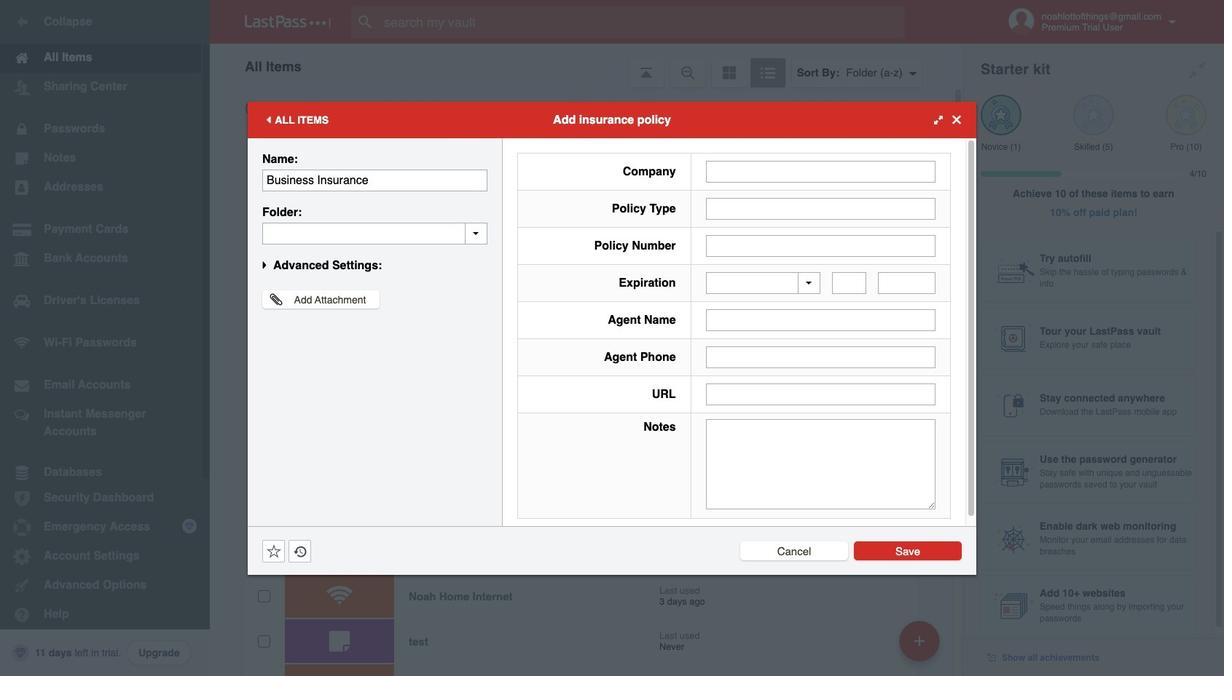 Task type: describe. For each thing, give the bounding box(es) containing it.
search my vault text field
[[351, 6, 933, 38]]

Search search field
[[351, 6, 933, 38]]

vault options navigation
[[210, 44, 963, 87]]

main navigation navigation
[[0, 0, 210, 677]]



Task type: locate. For each thing, give the bounding box(es) containing it.
dialog
[[248, 102, 976, 575]]

new item image
[[914, 636, 925, 647]]

new item navigation
[[894, 617, 949, 677]]

None text field
[[706, 161, 936, 183], [262, 169, 487, 191], [706, 198, 936, 220], [262, 223, 487, 244], [706, 235, 936, 257], [878, 272, 936, 294], [706, 310, 936, 332], [706, 420, 936, 510], [706, 161, 936, 183], [262, 169, 487, 191], [706, 198, 936, 220], [262, 223, 487, 244], [706, 235, 936, 257], [878, 272, 936, 294], [706, 310, 936, 332], [706, 420, 936, 510]]

None text field
[[832, 272, 867, 294], [706, 347, 936, 369], [706, 384, 936, 406], [832, 272, 867, 294], [706, 347, 936, 369], [706, 384, 936, 406]]

lastpass image
[[245, 15, 331, 28]]



Task type: vqa. For each thing, say whether or not it's contained in the screenshot.
Main navigation navigation
yes



